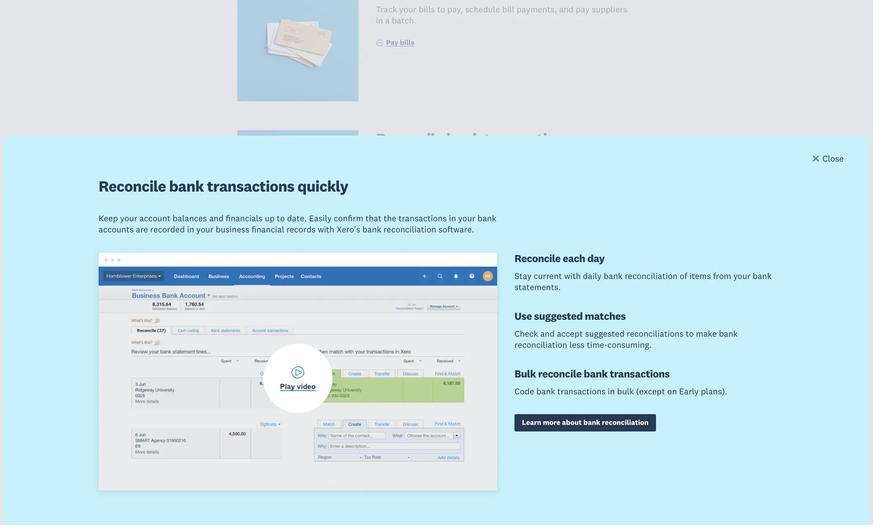 Task type: vqa. For each thing, say whether or not it's contained in the screenshot.
Learn
yes



Task type: describe. For each thing, give the bounding box(es) containing it.
your inside track your bills to pay, schedule bill payments, and pay suppliers in a batch.
[[399, 4, 416, 15]]

pay,
[[447, 4, 463, 15]]

early
[[679, 386, 699, 398]]

all
[[376, 333, 386, 344]]

bulk
[[617, 386, 634, 398]]

pay bills button
[[376, 38, 415, 49]]

see
[[505, 472, 518, 483]]

store
[[608, 322, 628, 333]]

consuming.
[[608, 340, 652, 351]]

bill
[[502, 4, 515, 15]]

and inside short-term cash flow and business snapshot
[[524, 430, 550, 449]]

to left "30"
[[568, 472, 576, 483]]

receipts for with
[[497, 279, 553, 299]]

from
[[713, 271, 731, 282]]

track
[[376, 4, 397, 15]]

pay
[[576, 4, 590, 15]]

cash
[[456, 430, 488, 449]]

current
[[534, 271, 562, 282]]

accounts
[[99, 224, 134, 235]]

future.
[[376, 483, 402, 495]]

check
[[515, 329, 538, 340]]

reconcile each day
[[515, 252, 605, 265]]

bank inside check and accept suggested reconciliations to make bank reconciliation less time-consuming.
[[719, 329, 738, 340]]

to inside track your bills to pay, schedule bill payments, and pay suppliers in a batch.
[[437, 4, 445, 15]]

transactions for code bank transactions in bulk (except on early plans).
[[558, 386, 606, 398]]

and inside pull bills and receipts into xero automatically with hubdoc. store all your documents online in one place.
[[412, 322, 426, 333]]

bills for pay
[[400, 38, 415, 47]]

learn
[[522, 419, 541, 428]]

about
[[562, 419, 582, 428]]

your down balances
[[196, 224, 214, 235]]

reconcile
[[538, 368, 582, 381]]

day
[[588, 252, 605, 265]]

of
[[680, 271, 687, 282]]

pay
[[386, 38, 398, 47]]

up inside keep your account balances and financials up to date. easily confirm that the transactions in your bank accounts are recorded in your business financial records with xero's bank reconciliation software.
[[265, 213, 275, 224]]

online
[[452, 333, 476, 344]]

in up software.
[[449, 213, 456, 224]]

play video button
[[99, 267, 497, 491]]

bills for pull
[[393, 322, 410, 333]]

capture for capture bills and receipts with hubdoc
[[376, 279, 432, 299]]

with inside capture bills and receipts with hubdoc
[[556, 279, 587, 299]]

less
[[570, 340, 585, 351]]

recorded
[[150, 224, 185, 235]]

gain
[[376, 472, 394, 483]]

(except
[[636, 386, 665, 398]]

quickly
[[298, 177, 348, 196]]

schedule
[[465, 4, 500, 15]]

in inside 'gain access to business insights, see and plan up to 30 days in the future.'
[[610, 472, 617, 483]]

insights,
[[470, 472, 502, 483]]

bulk
[[515, 368, 536, 381]]

in inside pull bills and receipts into xero automatically with hubdoc. store all your documents online in one place.
[[478, 333, 485, 344]]

capture data
[[386, 356, 430, 365]]

plan
[[537, 472, 553, 483]]

place.
[[504, 333, 527, 344]]

pay bills
[[386, 38, 415, 47]]

each
[[563, 252, 585, 265]]

reconcile bank transactions
[[376, 129, 572, 149]]

access
[[396, 472, 422, 483]]

and inside track your bills to pay, schedule bill payments, and pay suppliers in a batch.
[[559, 4, 574, 15]]

bills inside track your bills to pay, schedule bill payments, and pay suppliers in a batch.
[[419, 4, 435, 15]]

your up software.
[[458, 213, 475, 224]]

transactions for reconcile bank transactions
[[484, 129, 572, 149]]

capture data button
[[376, 356, 430, 367]]

up inside 'gain access to business insights, see and plan up to 30 days in the future.'
[[556, 472, 565, 483]]

and inside keep your account balances and financials up to date. easily confirm that the transactions in your bank accounts are recorded in your business financial records with xero's bank reconciliation software.
[[209, 213, 224, 224]]

reconcile bank transactions quickly
[[99, 177, 348, 196]]

bulk reconcile bank transactions
[[515, 368, 670, 381]]

items
[[690, 271, 711, 282]]

batch.
[[392, 15, 416, 26]]

term
[[419, 430, 453, 449]]

on
[[667, 386, 677, 398]]

business inside 'gain access to business insights, see and plan up to 30 days in the future.'
[[434, 472, 468, 483]]

reconcile for reconcile bank transactions
[[376, 129, 443, 149]]

easily
[[309, 213, 332, 224]]

with inside "stay current with daily bank reconciliation of items from your bank statements."
[[564, 271, 581, 282]]

snapshot
[[376, 447, 440, 467]]

in down balances
[[187, 224, 194, 235]]

statements.
[[515, 282, 561, 293]]

account
[[139, 213, 170, 224]]

days
[[590, 472, 608, 483]]

to right access
[[424, 472, 432, 483]]

matches
[[585, 310, 626, 323]]

reconcile for reconcile bank transactions quickly
[[99, 177, 166, 196]]

data
[[415, 356, 430, 365]]

confirm
[[334, 213, 363, 224]]

and inside capture bills and receipts with hubdoc
[[467, 279, 494, 299]]

payments,
[[517, 4, 557, 15]]

reconciliation inside check and accept suggested reconciliations to make bank reconciliation less time-consuming.
[[515, 340, 567, 351]]

financials
[[226, 213, 263, 224]]

make
[[696, 329, 717, 340]]

hubdoc.
[[573, 322, 605, 333]]

accept
[[557, 329, 583, 340]]

date.
[[287, 213, 307, 224]]

and inside 'gain access to business insights, see and plan up to 30 days in the future.'
[[520, 472, 534, 483]]

flow
[[491, 430, 521, 449]]

bank inside the learn more about bank reconciliation link
[[584, 419, 600, 428]]

use suggested matches
[[515, 310, 626, 323]]

documents
[[407, 333, 450, 344]]

pull
[[376, 322, 391, 333]]

stay
[[515, 271, 532, 282]]

reconciliation inside keep your account balances and financials up to date. easily confirm that the transactions in your bank accounts are recorded in your business financial records with xero's bank reconciliation software.
[[384, 224, 436, 235]]

a
[[385, 15, 390, 26]]



Task type: locate. For each thing, give the bounding box(es) containing it.
in down xero
[[478, 333, 485, 344]]

your up batch.
[[399, 4, 416, 15]]

receipts inside pull bills and receipts into xero automatically with hubdoc. store all your documents online in one place.
[[428, 322, 459, 333]]

your right all
[[388, 333, 405, 344]]

transactions for reconcile bank transactions quickly
[[207, 177, 294, 196]]

track your bills to pay, schedule bill payments, and pay suppliers in a batch.
[[376, 4, 627, 26]]

suggested up accept
[[534, 310, 583, 323]]

the right "that"
[[384, 213, 396, 224]]

with inside pull bills and receipts into xero automatically with hubdoc. store all your documents online in one place.
[[554, 322, 571, 333]]

and up xero
[[467, 279, 494, 299]]

the right days
[[619, 472, 632, 483]]

0 horizontal spatial receipts
[[428, 322, 459, 333]]

with inside keep your account balances and financials up to date. easily confirm that the transactions in your bank accounts are recorded in your business financial records with xero's bank reconciliation software.
[[318, 224, 334, 235]]

and right see
[[520, 472, 534, 483]]

in left bulk
[[608, 386, 615, 398]]

capture inside button
[[386, 356, 413, 365]]

2 horizontal spatial business
[[554, 430, 614, 449]]

plans).
[[701, 386, 728, 398]]

2 vertical spatial business
[[434, 472, 468, 483]]

1 vertical spatial up
[[556, 472, 565, 483]]

and down learn
[[524, 430, 550, 449]]

and up documents
[[412, 322, 426, 333]]

0 vertical spatial the
[[384, 213, 396, 224]]

1 horizontal spatial the
[[619, 472, 632, 483]]

to left 'make'
[[686, 329, 694, 340]]

1 vertical spatial capture
[[386, 356, 413, 365]]

and right check
[[540, 329, 555, 340]]

bills for capture
[[435, 279, 464, 299]]

your inside pull bills and receipts into xero automatically with hubdoc. store all your documents online in one place.
[[388, 333, 405, 344]]

balances
[[173, 213, 207, 224]]

suggested inside check and accept suggested reconciliations to make bank reconciliation less time-consuming.
[[585, 329, 625, 340]]

bills inside button
[[400, 38, 415, 47]]

learn more about bank reconciliation link
[[515, 415, 656, 432]]

0 vertical spatial capture
[[376, 279, 432, 299]]

0 horizontal spatial reconcile
[[99, 177, 166, 196]]

reconciliations
[[627, 329, 684, 340]]

video
[[297, 383, 316, 391]]

suggested up time-
[[585, 329, 625, 340]]

1 vertical spatial receipts
[[428, 322, 459, 333]]

1 horizontal spatial reconcile
[[376, 129, 443, 149]]

1 horizontal spatial receipts
[[497, 279, 553, 299]]

receipts inside capture bills and receipts with hubdoc
[[497, 279, 553, 299]]

0 vertical spatial suggested
[[534, 310, 583, 323]]

up right plan
[[556, 472, 565, 483]]

reconcile
[[376, 129, 443, 149], [99, 177, 166, 196], [515, 252, 561, 265]]

hubdoc
[[376, 297, 430, 317]]

that
[[366, 213, 382, 224]]

play
[[280, 383, 295, 391]]

automatically
[[499, 322, 552, 333]]

with up use suggested matches
[[556, 279, 587, 299]]

your right from
[[734, 271, 751, 282]]

more
[[543, 419, 560, 428]]

capture inside capture bills and receipts with hubdoc
[[376, 279, 432, 299]]

gain access to business insights, see and plan up to 30 days in the future.
[[376, 472, 632, 495]]

bank
[[446, 129, 481, 149], [169, 177, 204, 196], [478, 213, 497, 224], [362, 224, 381, 235], [604, 271, 623, 282], [753, 271, 772, 282], [719, 329, 738, 340], [584, 368, 608, 381], [536, 386, 555, 398], [584, 419, 600, 428]]

with up less
[[554, 322, 571, 333]]

in right days
[[610, 472, 617, 483]]

code bank transactions in bulk (except on early plans).
[[515, 386, 728, 398]]

business down financials
[[216, 224, 249, 235]]

software.
[[439, 224, 474, 235]]

transactions
[[484, 129, 572, 149], [207, 177, 294, 196], [399, 213, 447, 224], [610, 368, 670, 381], [558, 386, 606, 398]]

your inside "stay current with daily bank reconciliation of items from your bank statements."
[[734, 271, 751, 282]]

business
[[216, 224, 249, 235], [554, 430, 614, 449], [434, 472, 468, 483]]

bills inside capture bills and receipts with hubdoc
[[435, 279, 464, 299]]

suggested
[[534, 310, 583, 323], [585, 329, 625, 340]]

and inside check and accept suggested reconciliations to make bank reconciliation less time-consuming.
[[540, 329, 555, 340]]

use
[[515, 310, 532, 323]]

into
[[462, 322, 477, 333]]

records
[[287, 224, 316, 235]]

with
[[318, 224, 334, 235], [564, 271, 581, 282], [556, 279, 587, 299], [554, 322, 571, 333]]

capture
[[376, 279, 432, 299], [386, 356, 413, 365]]

to left pay,
[[437, 4, 445, 15]]

code
[[515, 386, 534, 398]]

short-
[[376, 430, 419, 449]]

daily
[[583, 271, 602, 282]]

to
[[437, 4, 445, 15], [277, 213, 285, 224], [686, 329, 694, 340], [424, 472, 432, 483], [568, 472, 576, 483]]

the inside keep your account balances and financials up to date. easily confirm that the transactions in your bank accounts are recorded in your business financial records with xero's bank reconciliation software.
[[384, 213, 396, 224]]

are
[[136, 224, 148, 235]]

play video
[[280, 383, 316, 391]]

transactions inside keep your account balances and financials up to date. easily confirm that the transactions in your bank accounts are recorded in your business financial records with xero's bank reconciliation software.
[[399, 213, 447, 224]]

the inside 'gain access to business insights, see and plan up to 30 days in the future.'
[[619, 472, 632, 483]]

business inside short-term cash flow and business snapshot
[[554, 430, 614, 449]]

xero
[[479, 322, 497, 333]]

pull bills and receipts into xero automatically with hubdoc. store all your documents online in one place.
[[376, 322, 628, 344]]

to left the 'date.'
[[277, 213, 285, 224]]

30
[[578, 472, 588, 483]]

in
[[376, 15, 383, 26], [449, 213, 456, 224], [187, 224, 194, 235], [478, 333, 485, 344], [608, 386, 615, 398], [610, 472, 617, 483]]

close button
[[811, 153, 844, 166]]

receipts
[[497, 279, 553, 299], [428, 322, 459, 333]]

bills inside pull bills and receipts into xero automatically with hubdoc. store all your documents online in one place.
[[393, 322, 410, 333]]

in left a
[[376, 15, 383, 26]]

financial
[[252, 224, 284, 235]]

keep your account balances and financials up to date. easily confirm that the transactions in your bank accounts are recorded in your business financial records with xero's bank reconciliation software.
[[99, 213, 497, 235]]

1 vertical spatial reconcile
[[99, 177, 166, 196]]

capture for capture data
[[386, 356, 413, 365]]

short-term cash flow and business snapshot
[[376, 430, 614, 467]]

0 vertical spatial up
[[265, 213, 275, 224]]

check and accept suggested reconciliations to make bank reconciliation less time-consuming.
[[515, 329, 738, 351]]

time-
[[587, 340, 608, 351]]

close
[[823, 153, 844, 164]]

1 horizontal spatial up
[[556, 472, 565, 483]]

up up the financial
[[265, 213, 275, 224]]

suppliers
[[592, 4, 627, 15]]

business down "learn more about bank reconciliation"
[[554, 430, 614, 449]]

xero's
[[337, 224, 360, 235]]

learn more about bank reconciliation
[[522, 419, 649, 428]]

the
[[384, 213, 396, 224], [619, 472, 632, 483]]

receipts up documents
[[428, 322, 459, 333]]

1 vertical spatial the
[[619, 472, 632, 483]]

bank reconciliation region
[[0, 101, 873, 526]]

0 horizontal spatial suggested
[[534, 310, 583, 323]]

1 vertical spatial business
[[554, 430, 614, 449]]

with down the easily
[[318, 224, 334, 235]]

0 horizontal spatial the
[[384, 213, 396, 224]]

keep
[[99, 213, 118, 224]]

with down each
[[564, 271, 581, 282]]

1 horizontal spatial suggested
[[585, 329, 625, 340]]

your up accounts
[[120, 213, 137, 224]]

and right balances
[[209, 213, 224, 224]]

1 horizontal spatial business
[[434, 472, 468, 483]]

and
[[559, 4, 574, 15], [209, 213, 224, 224], [467, 279, 494, 299], [412, 322, 426, 333], [540, 329, 555, 340], [524, 430, 550, 449], [520, 472, 534, 483]]

stay current with daily bank reconciliation of items from your bank statements.
[[515, 271, 772, 293]]

business inside keep your account balances and financials up to date. easily confirm that the transactions in your bank accounts are recorded in your business financial records with xero's bank reconciliation software.
[[216, 224, 249, 235]]

one
[[488, 333, 502, 344]]

0 horizontal spatial business
[[216, 224, 249, 235]]

in inside track your bills to pay, schedule bill payments, and pay suppliers in a batch.
[[376, 15, 383, 26]]

0 vertical spatial reconcile
[[376, 129, 443, 149]]

0 vertical spatial business
[[216, 224, 249, 235]]

to inside keep your account balances and financials up to date. easily confirm that the transactions in your bank accounts are recorded in your business financial records with xero's bank reconciliation software.
[[277, 213, 285, 224]]

2 vertical spatial reconcile
[[515, 252, 561, 265]]

business left insights,
[[434, 472, 468, 483]]

2 horizontal spatial reconcile
[[515, 252, 561, 265]]

reconcile for reconcile each day
[[515, 252, 561, 265]]

to inside check and accept suggested reconciliations to make bank reconciliation less time-consuming.
[[686, 329, 694, 340]]

1 vertical spatial suggested
[[585, 329, 625, 340]]

receipts up use
[[497, 279, 553, 299]]

receipts for into
[[428, 322, 459, 333]]

your
[[399, 4, 416, 15], [120, 213, 137, 224], [458, 213, 475, 224], [196, 224, 214, 235], [734, 271, 751, 282], [388, 333, 405, 344]]

0 horizontal spatial up
[[265, 213, 275, 224]]

reconciliation inside "stay current with daily bank reconciliation of items from your bank statements."
[[625, 271, 678, 282]]

0 vertical spatial receipts
[[497, 279, 553, 299]]

and left pay
[[559, 4, 574, 15]]



